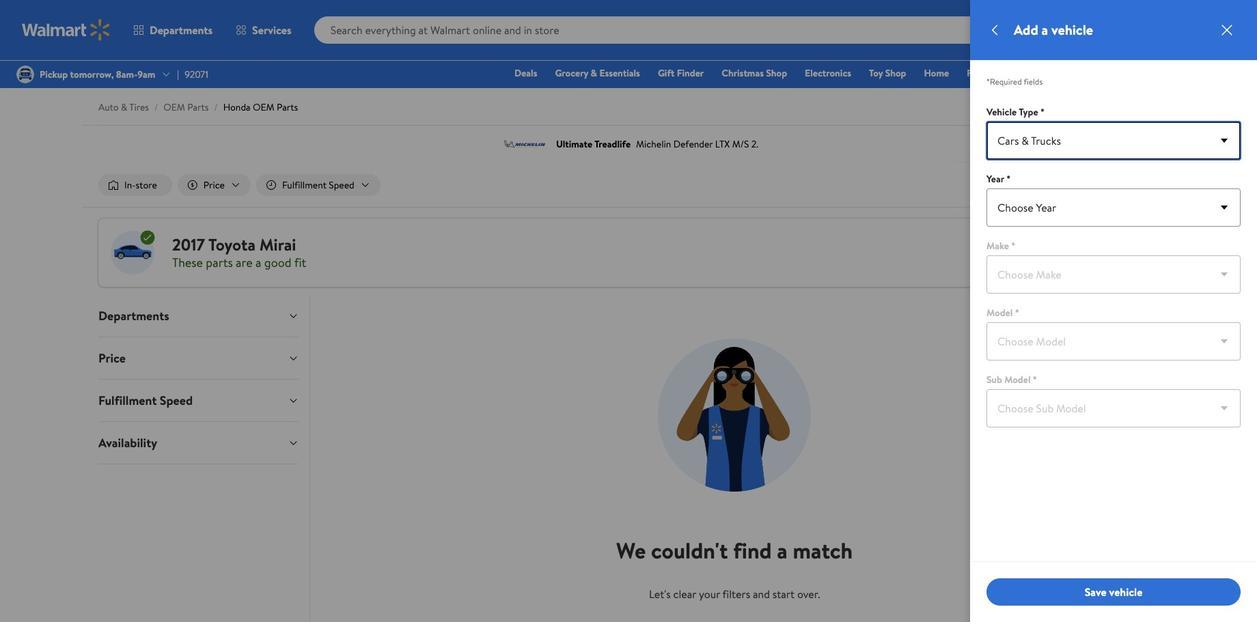 Task type: vqa. For each thing, say whether or not it's contained in the screenshot.
1st 'Smell' from the left
no



Task type: locate. For each thing, give the bounding box(es) containing it.
2 vertical spatial a
[[778, 536, 788, 566]]

Walmart Site-Wide search field
[[314, 16, 1022, 44]]

year
[[987, 172, 1005, 186]]

shop
[[767, 66, 788, 80], [886, 66, 907, 80]]

honda
[[223, 100, 251, 114]]

1 horizontal spatial a
[[778, 536, 788, 566]]

0 horizontal spatial parts
[[187, 100, 209, 114]]

2 oem from the left
[[253, 100, 275, 114]]

1 / from the left
[[154, 100, 158, 114]]

gift inside gift cards link
[[1017, 66, 1034, 80]]

1 vertical spatial model
[[1005, 373, 1031, 387]]

1 horizontal spatial oem
[[253, 100, 275, 114]]

2 gift from the left
[[1017, 66, 1034, 80]]

oem parts link
[[164, 100, 209, 114]]

toy shop
[[870, 66, 907, 80]]

& left tires
[[121, 100, 127, 114]]

& right grocery
[[591, 66, 598, 80]]

1 horizontal spatial gift
[[1017, 66, 1034, 80]]

1 horizontal spatial /
[[214, 100, 218, 114]]

gift finder link
[[652, 66, 710, 81]]

tab
[[88, 295, 310, 337], [88, 338, 310, 379], [88, 380, 310, 422], [88, 423, 310, 464]]

oem
[[164, 100, 185, 114], [253, 100, 275, 114]]

car,truck,van image
[[109, 230, 156, 276]]

we couldn't find a match
[[617, 536, 853, 566]]

cards
[[1036, 66, 1060, 80]]

save
[[1085, 585, 1107, 600]]

1 horizontal spatial vehicle
[[1110, 585, 1143, 600]]

by
[[1037, 178, 1049, 193]]

christmas shop
[[722, 66, 788, 80]]

grocery & essentials
[[555, 66, 640, 80]]

2 / from the left
[[214, 100, 218, 114]]

0 horizontal spatial oem
[[164, 100, 185, 114]]

vehicle inside button
[[1110, 585, 1143, 600]]

gift finder
[[658, 66, 704, 80]]

*
[[1041, 105, 1045, 119], [1007, 172, 1011, 186], [1012, 239, 1016, 253], [1016, 306, 1020, 320], [1034, 373, 1038, 387]]

1 vertical spatial vehicle
[[1110, 585, 1143, 600]]

store
[[136, 178, 157, 192]]

0 horizontal spatial &
[[121, 100, 127, 114]]

2 parts from the left
[[277, 100, 298, 114]]

vehicle
[[1052, 21, 1094, 39], [1110, 585, 1143, 600]]

gift inside gift finder link
[[658, 66, 675, 80]]

* right make
[[1012, 239, 1016, 253]]

let's
[[649, 587, 671, 602]]

0 vertical spatial a
[[1042, 21, 1049, 39]]

1 tab from the top
[[88, 295, 310, 337]]

* up 'sub model *'
[[1016, 306, 1020, 320]]

Search search field
[[314, 16, 1022, 44]]

&
[[591, 66, 598, 80], [121, 100, 127, 114]]

parts left the honda
[[187, 100, 209, 114]]

electronics
[[805, 66, 852, 80]]

0 vertical spatial vehicle
[[1052, 21, 1094, 39]]

1 shop from the left
[[767, 66, 788, 80]]

0 horizontal spatial /
[[154, 100, 158, 114]]

vehicle
[[987, 105, 1017, 119]]

0 vertical spatial &
[[591, 66, 598, 80]]

6
[[1228, 15, 1232, 27]]

/ left the honda
[[214, 100, 218, 114]]

2017
[[172, 233, 205, 256]]

model *
[[987, 306, 1020, 320]]

year *
[[987, 172, 1011, 186]]

sort and filter section element
[[82, 163, 1176, 207]]

0 horizontal spatial gift
[[658, 66, 675, 80]]

oem right tires
[[164, 100, 185, 114]]

* right the type
[[1041, 105, 1045, 119]]

2 horizontal spatial a
[[1042, 21, 1049, 39]]

parts right the honda
[[277, 100, 298, 114]]

* right year
[[1007, 172, 1011, 186]]

1 horizontal spatial &
[[591, 66, 598, 80]]

0 horizontal spatial vehicle
[[1052, 21, 1094, 39]]

0 vertical spatial model
[[987, 306, 1013, 320]]

and
[[753, 587, 770, 602]]

0 horizontal spatial a
[[256, 254, 261, 271]]

a right find
[[778, 536, 788, 566]]

model down make *
[[987, 306, 1013, 320]]

start
[[773, 587, 795, 602]]

toy
[[870, 66, 883, 80]]

home
[[925, 66, 950, 80]]

vehicle right add
[[1052, 21, 1094, 39]]

are
[[236, 254, 253, 271]]

auto & tires / oem parts / honda oem parts
[[98, 100, 298, 114]]

fields
[[1024, 76, 1043, 88]]

grocery
[[555, 66, 589, 80]]

|
[[1054, 178, 1056, 193]]

1 vertical spatial &
[[121, 100, 127, 114]]

match
[[793, 536, 853, 566]]

christmas shop link
[[716, 66, 794, 81]]

fashion link
[[961, 66, 1005, 81]]

a
[[1042, 21, 1049, 39], [256, 254, 261, 271], [778, 536, 788, 566]]

parts
[[187, 100, 209, 114], [277, 100, 298, 114]]

make
[[987, 239, 1010, 253]]

a right are
[[256, 254, 261, 271]]

*required fields
[[987, 76, 1043, 88]]

gift
[[658, 66, 675, 80], [1017, 66, 1034, 80]]

a inside status
[[778, 536, 788, 566]]

gift for gift finder
[[658, 66, 675, 80]]

filters
[[723, 587, 751, 602]]

add a vehicle
[[1014, 21, 1094, 39]]

1 gift from the left
[[658, 66, 675, 80]]

a right add
[[1042, 21, 1049, 39]]

1 horizontal spatial parts
[[277, 100, 298, 114]]

/
[[154, 100, 158, 114], [214, 100, 218, 114]]

model right sub
[[1005, 373, 1031, 387]]

in-
[[124, 178, 136, 192]]

auto
[[98, 100, 119, 114]]

* for model *
[[1016, 306, 1020, 320]]

/ right tires
[[154, 100, 158, 114]]

finder
[[677, 66, 704, 80]]

christmas
[[722, 66, 764, 80]]

shop right the toy
[[886, 66, 907, 80]]

0 horizontal spatial shop
[[767, 66, 788, 80]]

find
[[734, 536, 772, 566]]

type
[[1019, 105, 1039, 119]]

gift cards
[[1017, 66, 1060, 80]]

deals
[[515, 66, 538, 80]]

oem right the honda
[[253, 100, 275, 114]]

2 shop from the left
[[886, 66, 907, 80]]

sort
[[1014, 178, 1035, 193]]

vehicle right 'save'
[[1110, 585, 1143, 600]]

3 tab from the top
[[88, 380, 310, 422]]

1 horizontal spatial shop
[[886, 66, 907, 80]]

your
[[699, 587, 721, 602]]

sub model *
[[987, 373, 1038, 387]]

change
[[1105, 246, 1138, 260]]

1 vertical spatial a
[[256, 254, 261, 271]]

clear
[[674, 587, 697, 602]]

model
[[987, 306, 1013, 320], [1005, 373, 1031, 387]]

shop right "christmas"
[[767, 66, 788, 80]]



Task type: describe. For each thing, give the bounding box(es) containing it.
4 tab from the top
[[88, 423, 310, 464]]

$187.37
[[1214, 33, 1235, 43]]

we couldn't find a match status
[[617, 536, 853, 623]]

let's clear your filters and start over.
[[649, 587, 821, 602]]

& for tires
[[121, 100, 127, 114]]

shop for toy shop
[[886, 66, 907, 80]]

a inside dialog
[[1042, 21, 1049, 39]]

& for essentials
[[591, 66, 598, 80]]

close dialog image
[[1220, 22, 1236, 38]]

in-store
[[124, 178, 157, 192]]

parts
[[206, 254, 233, 271]]

make *
[[987, 239, 1016, 253]]

vehicle type *
[[987, 105, 1045, 119]]

* for make *
[[1012, 239, 1016, 253]]

over.
[[798, 587, 821, 602]]

tires
[[129, 100, 149, 114]]

sub
[[987, 373, 1003, 387]]

electronics link
[[799, 66, 858, 81]]

fashion
[[967, 66, 999, 80]]

save vehicle
[[1085, 585, 1143, 600]]

save vehicle button
[[987, 579, 1241, 606]]

* right sub
[[1034, 373, 1038, 387]]

* for year *
[[1007, 172, 1011, 186]]

home link
[[918, 66, 956, 81]]

gift cards link
[[1011, 66, 1066, 81]]

couldn't
[[651, 536, 728, 566]]

essentials
[[600, 66, 640, 80]]

mirai
[[260, 233, 296, 256]]

grocery & essentials link
[[549, 66, 647, 81]]

we
[[617, 536, 646, 566]]

sort by |
[[1014, 178, 1056, 193]]

add a vehicle dialog
[[971, 0, 1258, 623]]

toy shop link
[[863, 66, 913, 81]]

add
[[1014, 21, 1039, 39]]

2 tab from the top
[[88, 338, 310, 379]]

gift for gift cards
[[1017, 66, 1034, 80]]

auto & tires link
[[98, 100, 149, 114]]

good
[[264, 254, 292, 271]]

honda oem parts link
[[223, 100, 298, 114]]

change button
[[1095, 242, 1148, 264]]

1 parts from the left
[[187, 100, 209, 114]]

back button image
[[987, 22, 1004, 38]]

walmart image
[[22, 19, 111, 41]]

toyota
[[209, 233, 256, 256]]

deals link
[[509, 66, 544, 81]]

2017 toyota mirai these parts are a good fit
[[172, 233, 307, 271]]

1 oem from the left
[[164, 100, 185, 114]]

in-store button
[[98, 174, 172, 196]]

these
[[172, 254, 203, 271]]

shop for christmas shop
[[767, 66, 788, 80]]

a inside 2017 toyota mirai these parts are a good fit
[[256, 254, 261, 271]]

*required
[[987, 76, 1023, 88]]

fit
[[294, 254, 307, 271]]

6 $187.37
[[1214, 15, 1235, 43]]



